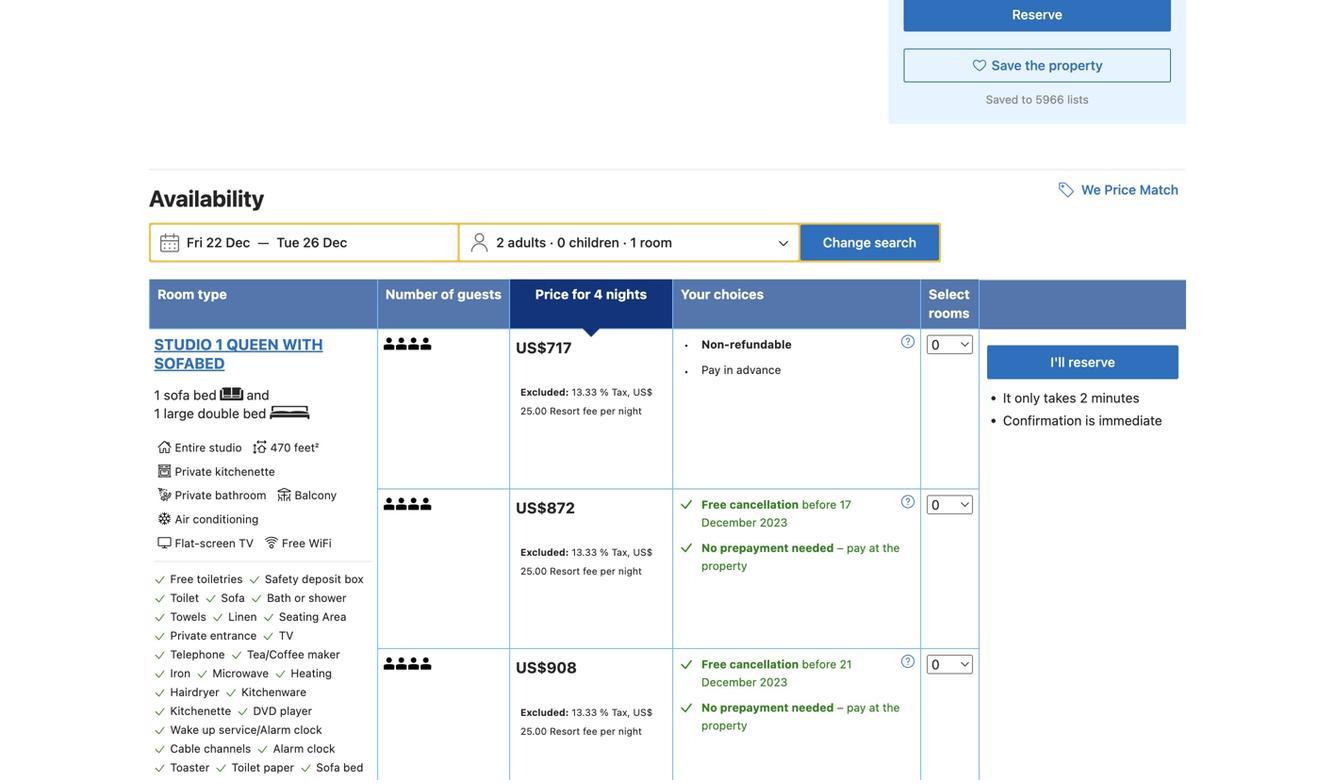 Task type: vqa. For each thing, say whether or not it's contained in the screenshot.
Microwave
yes



Task type: describe. For each thing, give the bounding box(es) containing it.
change search
[[823, 235, 917, 250]]

1 horizontal spatial tv
[[279, 630, 294, 643]]

13.33 for us$908
[[572, 707, 597, 719]]

free toiletries
[[170, 573, 243, 586]]

1 left large
[[154, 406, 160, 422]]

property for us$908
[[702, 720, 748, 733]]

toilet for toilet
[[170, 592, 199, 605]]

immediate
[[1099, 413, 1163, 429]]

per for us$908
[[600, 726, 616, 737]]

% for us$717
[[600, 387, 609, 398]]

tea/coffee
[[247, 648, 305, 662]]

needed for us$872
[[792, 542, 834, 555]]

toiletries
[[197, 573, 243, 586]]

us$ for us$908
[[633, 707, 653, 719]]

25.00 for us$717
[[521, 406, 547, 417]]

resort for us$908
[[550, 726, 580, 737]]

free wifi
[[282, 537, 332, 550]]

of
[[441, 287, 454, 302]]

pay
[[702, 364, 721, 377]]

microwave
[[213, 667, 269, 680]]

we
[[1082, 182, 1101, 198]]

excluded: for us$908
[[521, 707, 569, 719]]

2 inside dropdown button
[[496, 235, 504, 250]]

sofa bed
[[316, 762, 364, 775]]

2023 for us$872
[[760, 516, 788, 529]]

entire studio
[[175, 441, 242, 455]]

it
[[1003, 390, 1011, 406]]

number of guests
[[386, 287, 502, 302]]

prepayment for us$908
[[720, 702, 789, 715]]

seating area
[[279, 611, 347, 624]]

1 sofa bed
[[154, 388, 220, 403]]

– for us$872
[[837, 542, 844, 555]]

takes
[[1044, 390, 1077, 406]]

tue
[[277, 235, 300, 250]]

at for us$872
[[869, 542, 880, 555]]

large
[[164, 406, 194, 422]]

tue 26 dec button
[[269, 226, 355, 260]]

sofa for sofa
[[221, 592, 245, 605]]

availability
[[149, 185, 264, 212]]

pay for us$908
[[847, 702, 866, 715]]

i'll reserve
[[1051, 355, 1116, 370]]

toilet for toilet paper
[[232, 762, 260, 775]]

towels
[[170, 611, 206, 624]]

queen
[[227, 336, 279, 354]]

only
[[1015, 390, 1040, 406]]

children
[[569, 235, 620, 250]]

seating
[[279, 611, 319, 624]]

reserve
[[1013, 7, 1063, 22]]

night for us$717
[[619, 406, 642, 417]]

price inside dropdown button
[[1105, 182, 1137, 198]]

the for us$908
[[883, 702, 900, 715]]

25.00 for us$872
[[521, 566, 547, 577]]

we price match button
[[1051, 173, 1187, 207]]

1 left sofa
[[154, 388, 160, 403]]

night for us$872
[[619, 566, 642, 577]]

your
[[681, 287, 711, 302]]

save the property
[[992, 57, 1103, 73]]

night for us$908
[[619, 726, 642, 737]]

and
[[247, 388, 269, 403]]

• for pay in advance
[[684, 365, 689, 378]]

nights
[[606, 287, 647, 302]]

1 more details on meals and payment options image from the top
[[902, 335, 915, 348]]

flat-screen tv
[[175, 537, 254, 550]]

no prepayment needed for us$872
[[702, 542, 834, 555]]

cancellation for us$872
[[730, 498, 799, 511]]

before for us$872
[[802, 498, 837, 511]]

needed for us$908
[[792, 702, 834, 715]]

1 horizontal spatial bed
[[243, 406, 266, 422]]

area
[[322, 611, 347, 624]]

iron
[[170, 667, 191, 680]]

channels
[[204, 743, 251, 756]]

wake
[[170, 724, 199, 737]]

reserve button
[[904, 0, 1171, 32]]

property for us$872
[[702, 560, 748, 573]]

save the property button
[[904, 49, 1171, 82]]

to
[[1022, 93, 1033, 106]]

conditioning
[[193, 513, 259, 526]]

feet²
[[294, 441, 319, 455]]

entire
[[175, 441, 206, 455]]

dvd
[[253, 705, 277, 718]]

fee for us$908
[[583, 726, 598, 737]]

room
[[158, 287, 195, 302]]

private entrance
[[170, 630, 257, 643]]

2 adults · 0 children · 1 room
[[496, 235, 672, 250]]

13.33 % tax, us$ 25.00 resort fee per night for us$717
[[521, 387, 653, 417]]

before 17 december 2023
[[702, 498, 852, 529]]

price for 4 nights
[[536, 287, 647, 302]]

non-refundable
[[702, 338, 792, 351]]

shower
[[309, 592, 347, 605]]

rooms
[[929, 306, 970, 321]]

sofa
[[164, 388, 190, 403]]

dvd player
[[253, 705, 312, 718]]

tax, for us$908
[[612, 707, 631, 719]]

december for us$872
[[702, 516, 757, 529]]

it only takes 2 minutes confirmation is immediate
[[1003, 390, 1163, 429]]

paper
[[264, 762, 294, 775]]

us$717
[[516, 339, 572, 357]]

save
[[992, 57, 1022, 73]]

choices
[[714, 287, 764, 302]]

1 dec from the left
[[226, 235, 250, 250]]

21
[[840, 658, 852, 672]]

non-
[[702, 338, 730, 351]]

deposit
[[302, 573, 341, 586]]

studio
[[209, 441, 242, 455]]

cable
[[170, 743, 201, 756]]

entrance
[[210, 630, 257, 643]]

13.33 for us$872
[[572, 547, 597, 558]]

us$ for us$717
[[633, 387, 653, 398]]

% for us$872
[[600, 547, 609, 558]]

select
[[929, 287, 970, 302]]

2 · from the left
[[623, 235, 627, 250]]

saved to 5966 lists
[[986, 93, 1089, 106]]

13.33 % tax, us$ 25.00 resort fee per night for us$908
[[521, 707, 653, 737]]

0 vertical spatial tv
[[239, 537, 254, 550]]

22
[[206, 235, 222, 250]]

tea/coffee maker
[[247, 648, 340, 662]]

match
[[1140, 182, 1179, 198]]

search
[[875, 235, 917, 250]]



Task type: locate. For each thing, give the bounding box(es) containing it.
at for us$908
[[869, 702, 880, 715]]

1 vertical spatial excluded:
[[521, 547, 569, 558]]

1 vertical spatial no
[[702, 702, 717, 715]]

private for private entrance
[[170, 630, 207, 643]]

• left non-
[[684, 338, 689, 352]]

0 vertical spatial toilet
[[170, 592, 199, 605]]

pay down 21
[[847, 702, 866, 715]]

room type
[[158, 287, 227, 302]]

clock up sofa bed
[[307, 743, 335, 756]]

1 vertical spatial resort
[[550, 566, 580, 577]]

dec right 26
[[323, 235, 347, 250]]

3 excluded: from the top
[[521, 707, 569, 719]]

december for us$908
[[702, 676, 757, 690]]

0 vertical spatial more details on meals and payment options image
[[902, 335, 915, 348]]

1 december from the top
[[702, 516, 757, 529]]

private down towels
[[170, 630, 207, 643]]

1
[[630, 235, 637, 250], [216, 336, 223, 354], [154, 388, 160, 403], [154, 406, 160, 422]]

2 us$ from the top
[[633, 547, 653, 558]]

excluded: for us$872
[[521, 547, 569, 558]]

pay in advance
[[702, 364, 781, 377]]

0 vertical spatial us$
[[633, 387, 653, 398]]

prepayment
[[720, 542, 789, 555], [720, 702, 789, 715]]

1 needed from the top
[[792, 542, 834, 555]]

studio 1 queen with sofabed link
[[154, 335, 367, 373]]

1 25.00 from the top
[[521, 406, 547, 417]]

type
[[198, 287, 227, 302]]

1 • from the top
[[684, 338, 689, 352]]

2 night from the top
[[619, 566, 642, 577]]

1 vertical spatial no prepayment needed
[[702, 702, 834, 715]]

13.33 down us$872
[[572, 547, 597, 558]]

studio
[[154, 336, 212, 354]]

kitchenware
[[242, 686, 307, 699]]

fee for us$717
[[583, 406, 598, 417]]

saved
[[986, 93, 1019, 106]]

toilet paper
[[232, 762, 294, 775]]

1 excluded: from the top
[[521, 387, 569, 398]]

2 vertical spatial excluded:
[[521, 707, 569, 719]]

wifi
[[309, 537, 332, 550]]

1 inside studio 1 queen with sofabed
[[216, 336, 223, 354]]

1 vertical spatial night
[[619, 566, 642, 577]]

the
[[1025, 57, 1046, 73], [883, 542, 900, 555], [883, 702, 900, 715]]

2 fee from the top
[[583, 566, 598, 577]]

– pay at the property for us$872
[[702, 542, 900, 573]]

no
[[702, 542, 717, 555], [702, 702, 717, 715]]

service/alarm
[[219, 724, 291, 737]]

private for private bathroom
[[175, 489, 212, 502]]

0 vertical spatial 2
[[496, 235, 504, 250]]

fri 22 dec button
[[179, 226, 258, 260]]

in
[[724, 364, 733, 377]]

1 pay from the top
[[847, 542, 866, 555]]

1 vertical spatial fee
[[583, 566, 598, 577]]

–
[[837, 542, 844, 555], [837, 702, 844, 715]]

1 resort from the top
[[550, 406, 580, 417]]

0 vertical spatial excluded:
[[521, 387, 569, 398]]

– down 17
[[837, 542, 844, 555]]

2 adults · 0 children · 1 room button
[[462, 225, 797, 261]]

25.00 down us$908
[[521, 726, 547, 737]]

no prepayment needed down the before 21 december 2023
[[702, 702, 834, 715]]

0 vertical spatial per
[[600, 406, 616, 417]]

0 vertical spatial – pay at the property
[[702, 542, 900, 573]]

2 cancellation from the top
[[730, 658, 799, 672]]

25.00 for us$908
[[521, 726, 547, 737]]

kitchenette
[[170, 705, 231, 718]]

needed down before 17 december 2023
[[792, 542, 834, 555]]

13.33 % tax, us$ 25.00 resort fee per night down us$872
[[521, 547, 653, 577]]

hairdryer
[[170, 686, 219, 699]]

0 vertical spatial bed
[[193, 388, 217, 403]]

1 vertical spatial prepayment
[[720, 702, 789, 715]]

occupancy image
[[408, 498, 420, 511], [384, 658, 396, 671], [408, 658, 420, 671], [420, 658, 433, 671]]

1 horizontal spatial price
[[1105, 182, 1137, 198]]

2 more details on meals and payment options image from the top
[[902, 495, 915, 509]]

us$ for us$872
[[633, 547, 653, 558]]

1 cancellation from the top
[[730, 498, 799, 511]]

2 13.33 % tax, us$ 25.00 resort fee per night from the top
[[521, 547, 653, 577]]

3 13.33 % tax, us$ 25.00 resort fee per night from the top
[[521, 707, 653, 737]]

no for us$872
[[702, 542, 717, 555]]

2 no from the top
[[702, 702, 717, 715]]

excluded: down us$872
[[521, 547, 569, 558]]

3 per from the top
[[600, 726, 616, 737]]

1 – pay at the property from the top
[[702, 542, 900, 573]]

2 per from the top
[[600, 566, 616, 577]]

change
[[823, 235, 871, 250]]

1 night from the top
[[619, 406, 642, 417]]

prepayment down before 17 december 2023
[[720, 542, 789, 555]]

2 vertical spatial 13.33 % tax, us$ 25.00 resort fee per night
[[521, 707, 653, 737]]

13.33 % tax, us$ 25.00 resort fee per night for us$872
[[521, 547, 653, 577]]

cancellation left 21
[[730, 658, 799, 672]]

1 no from the top
[[702, 542, 717, 555]]

25.00 down us$717
[[521, 406, 547, 417]]

clock up alarm clock
[[294, 724, 322, 737]]

air
[[175, 513, 190, 526]]

private bathroom
[[175, 489, 266, 502]]

resort down us$717
[[550, 406, 580, 417]]

2 vertical spatial property
[[702, 720, 748, 733]]

0 vertical spatial price
[[1105, 182, 1137, 198]]

price
[[1105, 182, 1137, 198], [536, 287, 569, 302]]

the inside button
[[1025, 57, 1046, 73]]

0 horizontal spatial tv
[[239, 537, 254, 550]]

• left the pay
[[684, 365, 689, 378]]

per for us$717
[[600, 406, 616, 417]]

2 vertical spatial 25.00
[[521, 726, 547, 737]]

bed up 1 large double bed
[[193, 388, 217, 403]]

toilet down channels
[[232, 762, 260, 775]]

– for us$908
[[837, 702, 844, 715]]

1 vertical spatial – pay at the property
[[702, 702, 900, 733]]

0 horizontal spatial bed
[[193, 388, 217, 403]]

1 before from the top
[[802, 498, 837, 511]]

1 13.33 from the top
[[572, 387, 597, 398]]

1 vertical spatial before
[[802, 658, 837, 672]]

more details on meals and payment options image
[[902, 656, 915, 669]]

0 vertical spatial no
[[702, 542, 717, 555]]

sofa
[[221, 592, 245, 605], [316, 762, 340, 775]]

pay down 17
[[847, 542, 866, 555]]

1 horizontal spatial 2
[[1080, 390, 1088, 406]]

tv up tea/coffee maker
[[279, 630, 294, 643]]

property inside button
[[1049, 57, 1103, 73]]

0 vertical spatial resort
[[550, 406, 580, 417]]

1 left "queen"
[[216, 336, 223, 354]]

1 – from the top
[[837, 542, 844, 555]]

double
[[198, 406, 239, 422]]

1 horizontal spatial toilet
[[232, 762, 260, 775]]

2023 inside before 17 december 2023
[[760, 516, 788, 529]]

2 horizontal spatial bed
[[343, 762, 364, 775]]

1 vertical spatial pay
[[847, 702, 866, 715]]

1 vertical spatial per
[[600, 566, 616, 577]]

1 vertical spatial 25.00
[[521, 566, 547, 577]]

0 vertical spatial needed
[[792, 542, 834, 555]]

bed
[[193, 388, 217, 403], [243, 406, 266, 422], [343, 762, 364, 775]]

0 vertical spatial 13.33
[[572, 387, 597, 398]]

0 vertical spatial 25.00
[[521, 406, 547, 417]]

2 • from the top
[[684, 365, 689, 378]]

up
[[202, 724, 216, 737]]

0 vertical spatial property
[[1049, 57, 1103, 73]]

no for us$908
[[702, 702, 717, 715]]

price left for
[[536, 287, 569, 302]]

4
[[594, 287, 603, 302]]

pay
[[847, 542, 866, 555], [847, 702, 866, 715]]

property up lists
[[1049, 57, 1103, 73]]

excluded: for us$717
[[521, 387, 569, 398]]

0 vertical spatial private
[[175, 465, 212, 479]]

3 night from the top
[[619, 726, 642, 737]]

property down before 17 december 2023
[[702, 560, 748, 573]]

1 vertical spatial needed
[[792, 702, 834, 715]]

3 tax, from the top
[[612, 707, 631, 719]]

needed down the before 21 december 2023
[[792, 702, 834, 715]]

2 vertical spatial private
[[170, 630, 207, 643]]

resort for us$717
[[550, 406, 580, 417]]

linen
[[228, 611, 257, 624]]

0 vertical spatial •
[[684, 338, 689, 352]]

13.33 % tax, us$ 25.00 resort fee per night down us$908
[[521, 707, 653, 737]]

2 before from the top
[[802, 658, 837, 672]]

1 vertical spatial at
[[869, 702, 880, 715]]

· right children
[[623, 235, 627, 250]]

%
[[600, 387, 609, 398], [600, 547, 609, 558], [600, 707, 609, 719]]

free cancellation
[[702, 498, 799, 511], [702, 658, 799, 672]]

1 vertical spatial 13.33 % tax, us$ 25.00 resort fee per night
[[521, 547, 653, 577]]

tax, for us$872
[[612, 547, 631, 558]]

2 inside it only takes 2 minutes confirmation is immediate
[[1080, 390, 1088, 406]]

– pay at the property down before 17 december 2023
[[702, 542, 900, 573]]

before 21 december 2023
[[702, 658, 852, 690]]

– down 21
[[837, 702, 844, 715]]

property
[[1049, 57, 1103, 73], [702, 560, 748, 573], [702, 720, 748, 733]]

fee for us$872
[[583, 566, 598, 577]]

2 – pay at the property from the top
[[702, 702, 900, 733]]

property down the before 21 december 2023
[[702, 720, 748, 733]]

1 vertical spatial 2
[[1080, 390, 1088, 406]]

% for us$908
[[600, 707, 609, 719]]

1 vertical spatial free cancellation
[[702, 658, 799, 672]]

1 vertical spatial 2023
[[760, 676, 788, 690]]

470
[[270, 441, 291, 455]]

before for us$908
[[802, 658, 837, 672]]

tv right screen
[[239, 537, 254, 550]]

1 2023 from the top
[[760, 516, 788, 529]]

5966
[[1036, 93, 1065, 106]]

excluded: down us$717
[[521, 387, 569, 398]]

before
[[802, 498, 837, 511], [802, 658, 837, 672]]

1 inside dropdown button
[[630, 235, 637, 250]]

private for private kitchenette
[[175, 465, 212, 479]]

· left 0
[[550, 235, 554, 250]]

1 at from the top
[[869, 542, 880, 555]]

1 horizontal spatial dec
[[323, 235, 347, 250]]

1 % from the top
[[600, 387, 609, 398]]

cable channels
[[170, 743, 251, 756]]

2 25.00 from the top
[[521, 566, 547, 577]]

2023 for us$908
[[760, 676, 788, 690]]

3 fee from the top
[[583, 726, 598, 737]]

cancellation for us$908
[[730, 658, 799, 672]]

prepayment down the before 21 december 2023
[[720, 702, 789, 715]]

2 december from the top
[[702, 676, 757, 690]]

2 – from the top
[[837, 702, 844, 715]]

2023 inside the before 21 december 2023
[[760, 676, 788, 690]]

night
[[619, 406, 642, 417], [619, 566, 642, 577], [619, 726, 642, 737]]

0 vertical spatial no prepayment needed
[[702, 542, 834, 555]]

0 horizontal spatial dec
[[226, 235, 250, 250]]

1 vertical spatial sofa
[[316, 762, 340, 775]]

2 vertical spatial 13.33
[[572, 707, 597, 719]]

2 vertical spatial tax,
[[612, 707, 631, 719]]

tax, for us$717
[[612, 387, 631, 398]]

1 vertical spatial bed
[[243, 406, 266, 422]]

change search button
[[801, 225, 939, 261]]

december inside the before 21 december 2023
[[702, 676, 757, 690]]

1 large double bed
[[154, 406, 270, 422]]

bed down and
[[243, 406, 266, 422]]

1 vertical spatial price
[[536, 287, 569, 302]]

0 vertical spatial at
[[869, 542, 880, 555]]

lists
[[1068, 93, 1089, 106]]

470 feet²
[[270, 441, 319, 455]]

1 vertical spatial more details on meals and payment options image
[[902, 495, 915, 509]]

fri
[[187, 235, 203, 250]]

2 vertical spatial bed
[[343, 762, 364, 775]]

1 vertical spatial us$
[[633, 547, 653, 558]]

resort down us$872
[[550, 566, 580, 577]]

2 excluded: from the top
[[521, 547, 569, 558]]

price right we
[[1105, 182, 1137, 198]]

sofa down alarm clock
[[316, 762, 340, 775]]

0 vertical spatial –
[[837, 542, 844, 555]]

0 horizontal spatial toilet
[[170, 592, 199, 605]]

per for us$872
[[600, 566, 616, 577]]

with
[[282, 336, 323, 354]]

13.33 for us$717
[[572, 387, 597, 398]]

resort down us$908
[[550, 726, 580, 737]]

1 per from the top
[[600, 406, 616, 417]]

2 vertical spatial resort
[[550, 726, 580, 737]]

1 vertical spatial december
[[702, 676, 757, 690]]

0 vertical spatial clock
[[294, 724, 322, 737]]

december inside before 17 december 2023
[[702, 516, 757, 529]]

1 us$ from the top
[[633, 387, 653, 398]]

3 us$ from the top
[[633, 707, 653, 719]]

number
[[386, 287, 438, 302]]

free
[[702, 498, 727, 511], [282, 537, 306, 550], [170, 573, 194, 586], [702, 658, 727, 672]]

25.00 down us$872
[[521, 566, 547, 577]]

1 vertical spatial property
[[702, 560, 748, 573]]

0 horizontal spatial price
[[536, 287, 569, 302]]

2 13.33 from the top
[[572, 547, 597, 558]]

pay for us$872
[[847, 542, 866, 555]]

2 vertical spatial the
[[883, 702, 900, 715]]

alarm clock
[[273, 743, 335, 756]]

0 vertical spatial 13.33 % tax, us$ 25.00 resort fee per night
[[521, 387, 653, 417]]

25.00
[[521, 406, 547, 417], [521, 566, 547, 577], [521, 726, 547, 737]]

0 vertical spatial prepayment
[[720, 542, 789, 555]]

3 25.00 from the top
[[521, 726, 547, 737]]

no down before 17 december 2023
[[702, 542, 717, 555]]

2 needed from the top
[[792, 702, 834, 715]]

dec right 22 on the left top
[[226, 235, 250, 250]]

1 prepayment from the top
[[720, 542, 789, 555]]

or
[[294, 592, 305, 605]]

2 up is
[[1080, 390, 1088, 406]]

1 vertical spatial private
[[175, 489, 212, 502]]

2 resort from the top
[[550, 566, 580, 577]]

1 vertical spatial cancellation
[[730, 658, 799, 672]]

0 horizontal spatial 2
[[496, 235, 504, 250]]

1 free cancellation from the top
[[702, 498, 799, 511]]

2 vertical spatial %
[[600, 707, 609, 719]]

minutes
[[1092, 390, 1140, 406]]

wake up service/alarm clock
[[170, 724, 322, 737]]

free cancellation for us$872
[[702, 498, 799, 511]]

balcony
[[295, 489, 337, 502]]

sofa for sofa bed
[[316, 762, 340, 775]]

0 vertical spatial 2023
[[760, 516, 788, 529]]

2 prepayment from the top
[[720, 702, 789, 715]]

no down the before 21 december 2023
[[702, 702, 717, 715]]

0 vertical spatial sofa
[[221, 592, 245, 605]]

3 resort from the top
[[550, 726, 580, 737]]

room
[[640, 235, 672, 250]]

no prepayment needed for us$908
[[702, 702, 834, 715]]

before left 21
[[802, 658, 837, 672]]

2 % from the top
[[600, 547, 609, 558]]

heating
[[291, 667, 332, 680]]

couch image
[[220, 388, 243, 401]]

1 vertical spatial toilet
[[232, 762, 260, 775]]

1 no prepayment needed from the top
[[702, 542, 834, 555]]

– pay at the property for us$908
[[702, 702, 900, 733]]

2 dec from the left
[[323, 235, 347, 250]]

2 free cancellation from the top
[[702, 658, 799, 672]]

1 13.33 % tax, us$ 25.00 resort fee per night from the top
[[521, 387, 653, 417]]

cancellation
[[730, 498, 799, 511], [730, 658, 799, 672]]

3 13.33 from the top
[[572, 707, 597, 719]]

1 fee from the top
[[583, 406, 598, 417]]

1 horizontal spatial sofa
[[316, 762, 340, 775]]

2 vertical spatial fee
[[583, 726, 598, 737]]

us$872
[[516, 499, 575, 517]]

1 vertical spatial clock
[[307, 743, 335, 756]]

bathroom
[[215, 489, 266, 502]]

0 vertical spatial tax,
[[612, 387, 631, 398]]

1 vertical spatial tax,
[[612, 547, 631, 558]]

guests
[[458, 287, 502, 302]]

sofabed
[[154, 355, 225, 372]]

free cancellation for us$908
[[702, 658, 799, 672]]

safety
[[265, 573, 299, 586]]

toaster
[[170, 762, 210, 775]]

• for non-refundable
[[684, 338, 689, 352]]

1 vertical spatial –
[[837, 702, 844, 715]]

2 tax, from the top
[[612, 547, 631, 558]]

kitchenette
[[215, 465, 275, 479]]

private down entire
[[175, 465, 212, 479]]

before inside before 17 december 2023
[[802, 498, 837, 511]]

bed right paper
[[343, 762, 364, 775]]

13.33 down us$717
[[572, 387, 597, 398]]

1 vertical spatial %
[[600, 547, 609, 558]]

excluded:
[[521, 387, 569, 398], [521, 547, 569, 558], [521, 707, 569, 719]]

more details on meals and payment options image
[[902, 335, 915, 348], [902, 495, 915, 509]]

tv
[[239, 537, 254, 550], [279, 630, 294, 643]]

adults
[[508, 235, 546, 250]]

2 left adults
[[496, 235, 504, 250]]

2 vertical spatial per
[[600, 726, 616, 737]]

before inside the before 21 december 2023
[[802, 658, 837, 672]]

private up "air"
[[175, 489, 212, 502]]

13.33 % tax, us$ 25.00 resort fee per night down us$717
[[521, 387, 653, 417]]

occupancy image
[[384, 338, 396, 350], [396, 338, 408, 350], [408, 338, 420, 350], [420, 338, 433, 350], [384, 498, 396, 511], [396, 498, 408, 511], [420, 498, 433, 511], [396, 658, 408, 671]]

13.33
[[572, 387, 597, 398], [572, 547, 597, 558], [572, 707, 597, 719]]

excluded: down us$908
[[521, 707, 569, 719]]

0 horizontal spatial ·
[[550, 235, 554, 250]]

1 vertical spatial 13.33
[[572, 547, 597, 558]]

cancellation left 17
[[730, 498, 799, 511]]

2 no prepayment needed from the top
[[702, 702, 834, 715]]

sofa up linen
[[221, 592, 245, 605]]

13.33 down us$908
[[572, 707, 597, 719]]

resort for us$872
[[550, 566, 580, 577]]

0 vertical spatial cancellation
[[730, 498, 799, 511]]

1 vertical spatial •
[[684, 365, 689, 378]]

3 % from the top
[[600, 707, 609, 719]]

the for us$872
[[883, 542, 900, 555]]

alarm
[[273, 743, 304, 756]]

toilet up towels
[[170, 592, 199, 605]]

1 tax, from the top
[[612, 387, 631, 398]]

2 pay from the top
[[847, 702, 866, 715]]

2 vertical spatial us$
[[633, 707, 653, 719]]

17
[[840, 498, 852, 511]]

no prepayment needed down before 17 december 2023
[[702, 542, 834, 555]]

1 · from the left
[[550, 235, 554, 250]]

2023
[[760, 516, 788, 529], [760, 676, 788, 690]]

0 vertical spatial %
[[600, 387, 609, 398]]

tax,
[[612, 387, 631, 398], [612, 547, 631, 558], [612, 707, 631, 719]]

prepayment for us$872
[[720, 542, 789, 555]]

1 horizontal spatial ·
[[623, 235, 627, 250]]

1 vertical spatial tv
[[279, 630, 294, 643]]

0 vertical spatial before
[[802, 498, 837, 511]]

0 vertical spatial fee
[[583, 406, 598, 417]]

– pay at the property down the before 21 december 2023
[[702, 702, 900, 733]]

2 2023 from the top
[[760, 676, 788, 690]]

1 left room
[[630, 235, 637, 250]]

2 at from the top
[[869, 702, 880, 715]]

screen
[[200, 537, 236, 550]]

0 vertical spatial night
[[619, 406, 642, 417]]

is
[[1086, 413, 1096, 429]]

2 vertical spatial night
[[619, 726, 642, 737]]

before left 17
[[802, 498, 837, 511]]

needed
[[792, 542, 834, 555], [792, 702, 834, 715]]

0 vertical spatial pay
[[847, 542, 866, 555]]

0 vertical spatial the
[[1025, 57, 1046, 73]]



